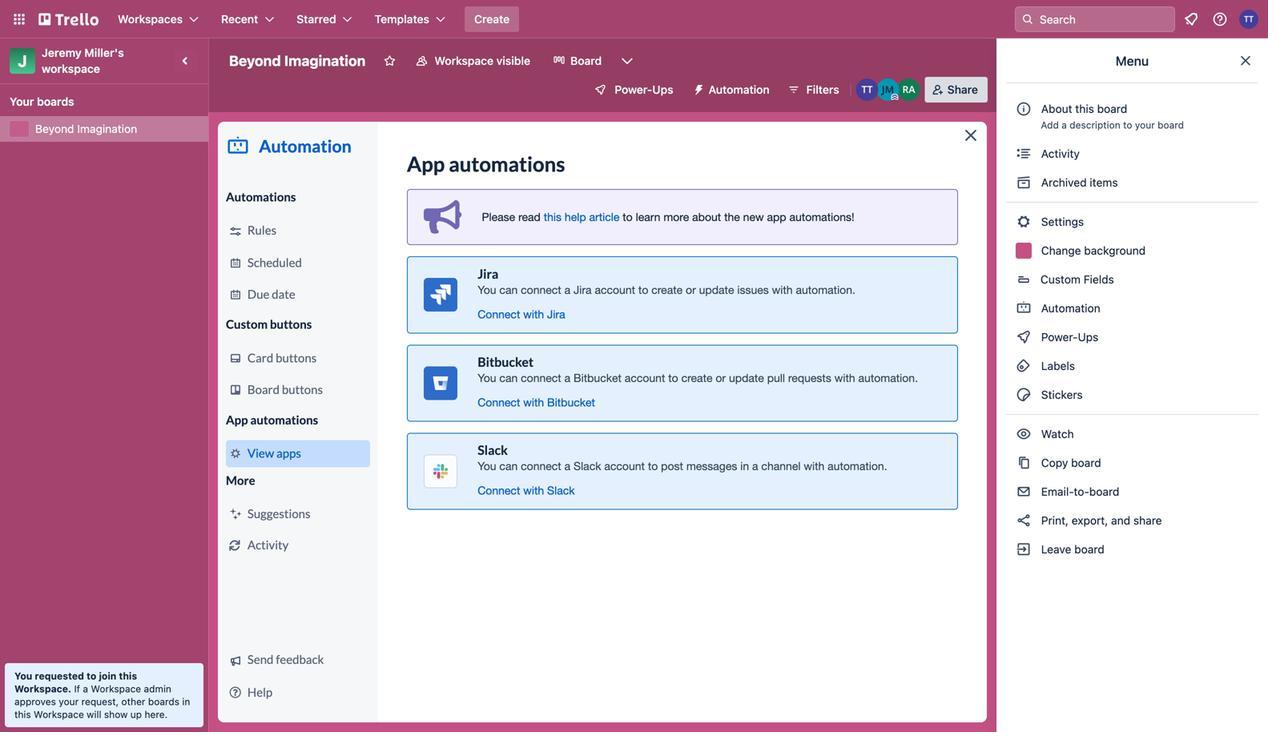 Task type: describe. For each thing, give the bounding box(es) containing it.
a inside about this board add a description to your board
[[1062, 119, 1067, 131]]

archived items link
[[1006, 170, 1259, 195]]

approves
[[14, 696, 56, 707]]

board
[[570, 54, 602, 67]]

watch
[[1038, 427, 1077, 441]]

0 notifications image
[[1182, 10, 1201, 29]]

beyond imagination link
[[35, 121, 199, 137]]

custom fields
[[1041, 273, 1114, 286]]

power- inside 'button'
[[615, 83, 652, 96]]

print,
[[1041, 514, 1069, 527]]

miller's
[[84, 46, 124, 59]]

board link
[[543, 48, 611, 74]]

sm image for settings
[[1016, 214, 1032, 230]]

0 vertical spatial boards
[[37, 95, 74, 108]]

boards inside if a workspace admin approves your request, other boards in this workspace will show up here.
[[148, 696, 179, 707]]

recent button
[[212, 6, 284, 32]]

board up activity link
[[1158, 119, 1184, 131]]

settings
[[1038, 215, 1084, 228]]

imagination inside "link"
[[77, 122, 137, 135]]

beyond inside the board name text box
[[229, 52, 281, 69]]

power-ups button
[[583, 77, 683, 103]]

beyond inside "link"
[[35, 122, 74, 135]]

jeremy miller (jeremymiller198) image
[[877, 79, 899, 101]]

share
[[947, 83, 978, 96]]

workspace
[[42, 62, 100, 75]]

items
[[1090, 176, 1118, 189]]

activity
[[1038, 147, 1080, 160]]

this inside the you requested to join this workspace.
[[119, 671, 137, 682]]

1 vertical spatial automation
[[1038, 302, 1100, 315]]

filters button
[[782, 77, 844, 103]]

automation button
[[686, 77, 779, 103]]

export,
[[1072, 514, 1108, 527]]

you requested to join this workspace.
[[14, 671, 137, 695]]

sm image for copy board
[[1016, 455, 1032, 471]]

j
[[18, 51, 27, 70]]

visible
[[496, 54, 530, 67]]

about this board add a description to your board
[[1041, 102, 1184, 131]]

archived items
[[1038, 176, 1118, 189]]

email-
[[1041, 485, 1074, 498]]

you
[[14, 671, 32, 682]]

stickers link
[[1006, 382, 1259, 408]]

to-
[[1074, 485, 1089, 498]]

copy
[[1041, 456, 1068, 469]]

labels
[[1038, 359, 1075, 373]]

customize views image
[[619, 53, 635, 69]]

print, export, and share
[[1038, 514, 1162, 527]]

your boards with 1 items element
[[10, 92, 191, 111]]

your boards
[[10, 95, 74, 108]]

primary element
[[0, 0, 1268, 38]]

will
[[87, 709, 101, 720]]

sm image for automation
[[1016, 300, 1032, 316]]

beyond imagination inside "link"
[[35, 122, 137, 135]]

board down export,
[[1074, 543, 1105, 556]]

print, export, and share link
[[1006, 508, 1259, 534]]

sm image for email-to-board
[[1016, 484, 1032, 500]]

power-ups link
[[1006, 324, 1259, 350]]

power-ups inside 'button'
[[615, 83, 673, 96]]

Board name text field
[[221, 48, 374, 74]]

workspace visible
[[435, 54, 530, 67]]

workspace.
[[14, 683, 71, 695]]

workspaces
[[118, 12, 183, 26]]

star or unstar board image
[[383, 54, 396, 67]]

if a workspace admin approves your request, other boards in this workspace will show up here.
[[14, 683, 190, 720]]

ruby anderson (rubyanderson7) image
[[898, 79, 920, 101]]

and
[[1111, 514, 1130, 527]]

jeremy
[[42, 46, 82, 59]]

templates
[[375, 12, 429, 26]]

this member is an admin of this board. image
[[891, 94, 899, 101]]

fields
[[1084, 273, 1114, 286]]

background
[[1084, 244, 1146, 257]]

your inside about this board add a description to your board
[[1135, 119, 1155, 131]]

1 horizontal spatial workspace
[[91, 683, 141, 695]]

show
[[104, 709, 128, 720]]

workspace navigation collapse icon image
[[175, 50, 197, 72]]

workspace visible button
[[406, 48, 540, 74]]

imagination inside the board name text box
[[284, 52, 366, 69]]

board up description
[[1097, 102, 1127, 115]]

back to home image
[[38, 6, 99, 32]]

jeremy miller's workspace
[[42, 46, 127, 75]]

sm image for labels
[[1016, 358, 1032, 374]]

activity link
[[1006, 141, 1259, 167]]



Task type: locate. For each thing, give the bounding box(es) containing it.
your up activity link
[[1135, 119, 1155, 131]]

this
[[1075, 102, 1094, 115], [119, 671, 137, 682], [14, 709, 31, 720]]

0 horizontal spatial ups
[[652, 83, 673, 96]]

power- down "customize views" image
[[615, 83, 652, 96]]

power-
[[615, 83, 652, 96], [1041, 330, 1078, 344]]

power-ups
[[615, 83, 673, 96], [1038, 330, 1102, 344]]

board
[[1097, 102, 1127, 115], [1158, 119, 1184, 131], [1071, 456, 1101, 469], [1089, 485, 1120, 498], [1074, 543, 1105, 556]]

2 horizontal spatial workspace
[[435, 54, 494, 67]]

open information menu image
[[1212, 11, 1228, 27]]

power-ups up labels
[[1038, 330, 1102, 344]]

0 vertical spatial imagination
[[284, 52, 366, 69]]

sm image inside watch link
[[1016, 426, 1032, 442]]

1 vertical spatial imagination
[[77, 122, 137, 135]]

0 horizontal spatial boards
[[37, 95, 74, 108]]

sm image inside settings link
[[1016, 214, 1032, 230]]

6 sm image from the top
[[1016, 455, 1032, 471]]

8 sm image from the top
[[1016, 513, 1032, 529]]

automation down custom fields
[[1038, 302, 1100, 315]]

0 horizontal spatial terry turtle (terryturtle) image
[[856, 79, 879, 101]]

0 horizontal spatial your
[[59, 696, 79, 707]]

1 vertical spatial workspace
[[91, 683, 141, 695]]

1 vertical spatial a
[[83, 683, 88, 695]]

archived
[[1041, 176, 1087, 189]]

to left join
[[87, 671, 96, 682]]

imagination
[[284, 52, 366, 69], [77, 122, 137, 135]]

to inside about this board add a description to your board
[[1123, 119, 1132, 131]]

0 vertical spatial beyond imagination
[[229, 52, 366, 69]]

0 horizontal spatial power-
[[615, 83, 652, 96]]

boards right your
[[37, 95, 74, 108]]

1 horizontal spatial automation
[[1038, 302, 1100, 315]]

0 vertical spatial ups
[[652, 83, 673, 96]]

a right if
[[83, 683, 88, 695]]

0 vertical spatial automation
[[709, 83, 770, 96]]

0 horizontal spatial beyond imagination
[[35, 122, 137, 135]]

copy board
[[1038, 456, 1101, 469]]

1 horizontal spatial a
[[1062, 119, 1067, 131]]

change background link
[[1006, 238, 1259, 264]]

to inside the you requested to join this workspace.
[[87, 671, 96, 682]]

0 vertical spatial your
[[1135, 119, 1155, 131]]

a right add
[[1062, 119, 1067, 131]]

leave
[[1041, 543, 1071, 556]]

workspace left visible
[[435, 54, 494, 67]]

this inside if a workspace admin approves your request, other boards in this workspace will show up here.
[[14, 709, 31, 720]]

if
[[74, 683, 80, 695]]

1 horizontal spatial beyond
[[229, 52, 281, 69]]

ups left automation "button"
[[652, 83, 673, 96]]

automation left filters button
[[709, 83, 770, 96]]

beyond
[[229, 52, 281, 69], [35, 122, 74, 135]]

sm image inside stickers link
[[1016, 387, 1032, 403]]

settings link
[[1006, 209, 1259, 235]]

sm image
[[1016, 146, 1032, 162], [1016, 214, 1032, 230], [1016, 300, 1032, 316], [1016, 387, 1032, 403], [1016, 426, 1032, 442], [1016, 455, 1032, 471], [1016, 484, 1032, 500], [1016, 513, 1032, 529]]

custom
[[1041, 273, 1081, 286]]

workspace
[[435, 54, 494, 67], [91, 683, 141, 695], [34, 709, 84, 720]]

beyond imagination down your boards with 1 items element
[[35, 122, 137, 135]]

1 horizontal spatial this
[[119, 671, 137, 682]]

sm image for watch
[[1016, 426, 1032, 442]]

0 horizontal spatial imagination
[[77, 122, 137, 135]]

beyond down the recent dropdown button
[[229, 52, 281, 69]]

1 horizontal spatial to
[[1123, 119, 1132, 131]]

your
[[1135, 119, 1155, 131], [59, 696, 79, 707]]

imagination down your boards with 1 items element
[[77, 122, 137, 135]]

board up to-
[[1071, 456, 1101, 469]]

0 vertical spatial this
[[1075, 102, 1094, 115]]

sm image inside archived items link
[[1016, 175, 1032, 191]]

beyond down your boards
[[35, 122, 74, 135]]

automation
[[709, 83, 770, 96], [1038, 302, 1100, 315]]

workspace down approves
[[34, 709, 84, 720]]

custom fields button
[[1006, 267, 1259, 292]]

sm image inside email-to-board link
[[1016, 484, 1032, 500]]

Search field
[[1034, 7, 1174, 31]]

sm image for leave board
[[1016, 542, 1032, 558]]

0 horizontal spatial beyond
[[35, 122, 74, 135]]

join
[[99, 671, 116, 682]]

1 vertical spatial beyond imagination
[[35, 122, 137, 135]]

2 vertical spatial this
[[14, 709, 31, 720]]

beyond imagination
[[229, 52, 366, 69], [35, 122, 137, 135]]

your
[[10, 95, 34, 108]]

leave board
[[1038, 543, 1105, 556]]

leave board link
[[1006, 537, 1259, 562]]

stickers
[[1038, 388, 1083, 401]]

1 horizontal spatial boards
[[148, 696, 179, 707]]

0 horizontal spatial to
[[87, 671, 96, 682]]

your down if
[[59, 696, 79, 707]]

requested
[[35, 671, 84, 682]]

create
[[474, 12, 510, 26]]

1 vertical spatial terry turtle (terryturtle) image
[[856, 79, 879, 101]]

in
[[182, 696, 190, 707]]

share button
[[925, 77, 988, 103]]

0 horizontal spatial power-ups
[[615, 83, 673, 96]]

starred button
[[287, 6, 362, 32]]

0 vertical spatial to
[[1123, 119, 1132, 131]]

0 vertical spatial a
[[1062, 119, 1067, 131]]

admin
[[144, 683, 171, 695]]

watch link
[[1006, 421, 1259, 447]]

filters
[[807, 83, 839, 96]]

0 vertical spatial power-ups
[[615, 83, 673, 96]]

share
[[1134, 514, 1162, 527]]

sm image for power-ups
[[1016, 329, 1032, 345]]

0 vertical spatial power-
[[615, 83, 652, 96]]

1 horizontal spatial imagination
[[284, 52, 366, 69]]

workspace inside button
[[435, 54, 494, 67]]

create button
[[465, 6, 519, 32]]

sm image inside "automation" link
[[1016, 300, 1032, 316]]

workspace down join
[[91, 683, 141, 695]]

sm image for archived items
[[1016, 175, 1032, 191]]

a
[[1062, 119, 1067, 131], [83, 683, 88, 695]]

this inside about this board add a description to your board
[[1075, 102, 1094, 115]]

request,
[[81, 696, 119, 707]]

sm image inside the copy board 'link'
[[1016, 455, 1032, 471]]

change background
[[1038, 244, 1146, 257]]

1 vertical spatial beyond
[[35, 122, 74, 135]]

0 horizontal spatial this
[[14, 709, 31, 720]]

2 horizontal spatial this
[[1075, 102, 1094, 115]]

sm image inside leave board link
[[1016, 542, 1032, 558]]

sm image
[[686, 77, 709, 99], [1016, 175, 1032, 191], [1016, 329, 1032, 345], [1016, 358, 1032, 374], [1016, 542, 1032, 558]]

boards down admin
[[148, 696, 179, 707]]

sm image for stickers
[[1016, 387, 1032, 403]]

to up activity link
[[1123, 119, 1132, 131]]

2 vertical spatial workspace
[[34, 709, 84, 720]]

starred
[[297, 12, 336, 26]]

your inside if a workspace admin approves your request, other boards in this workspace will show up here.
[[59, 696, 79, 707]]

workspaces button
[[108, 6, 208, 32]]

ups down "automation" link
[[1078, 330, 1099, 344]]

1 vertical spatial power-
[[1041, 330, 1078, 344]]

email-to-board link
[[1006, 479, 1259, 505]]

0 vertical spatial workspace
[[435, 54, 494, 67]]

menu
[[1116, 53, 1149, 68]]

terry turtle (terryturtle) image
[[1239, 10, 1259, 29], [856, 79, 879, 101]]

1 horizontal spatial ups
[[1078, 330, 1099, 344]]

other
[[121, 696, 145, 707]]

recent
[[221, 12, 258, 26]]

2 sm image from the top
[[1016, 214, 1032, 230]]

up
[[130, 709, 142, 720]]

imagination down starred popup button on the left top
[[284, 52, 366, 69]]

1 horizontal spatial beyond imagination
[[229, 52, 366, 69]]

1 horizontal spatial terry turtle (terryturtle) image
[[1239, 10, 1259, 29]]

0 horizontal spatial workspace
[[34, 709, 84, 720]]

beyond imagination down starred
[[229, 52, 366, 69]]

automation inside "button"
[[709, 83, 770, 96]]

change
[[1041, 244, 1081, 257]]

terry turtle (terryturtle) image left 'this member is an admin of this board.' image
[[856, 79, 879, 101]]

power- up labels
[[1041, 330, 1078, 344]]

1 vertical spatial this
[[119, 671, 137, 682]]

sm image inside print, export, and share link
[[1016, 513, 1032, 529]]

sm image inside the power-ups link
[[1016, 329, 1032, 345]]

5 sm image from the top
[[1016, 426, 1032, 442]]

sm image inside activity link
[[1016, 146, 1032, 162]]

sm image inside labels link
[[1016, 358, 1032, 374]]

7 sm image from the top
[[1016, 484, 1032, 500]]

1 horizontal spatial your
[[1135, 119, 1155, 131]]

0 horizontal spatial a
[[83, 683, 88, 695]]

search image
[[1021, 13, 1034, 26]]

beyond imagination inside the board name text box
[[229, 52, 366, 69]]

this up description
[[1075, 102, 1094, 115]]

to
[[1123, 119, 1132, 131], [87, 671, 96, 682]]

0 vertical spatial terry turtle (terryturtle) image
[[1239, 10, 1259, 29]]

sm image inside automation "button"
[[686, 77, 709, 99]]

ups
[[652, 83, 673, 96], [1078, 330, 1099, 344]]

copy board link
[[1006, 450, 1259, 476]]

terry turtle (terryturtle) image inside primary element
[[1239, 10, 1259, 29]]

1 horizontal spatial power-
[[1041, 330, 1078, 344]]

board inside 'link'
[[1071, 456, 1101, 469]]

sm image for activity
[[1016, 146, 1032, 162]]

4 sm image from the top
[[1016, 387, 1032, 403]]

1 vertical spatial boards
[[148, 696, 179, 707]]

here.
[[145, 709, 168, 720]]

0 vertical spatial beyond
[[229, 52, 281, 69]]

1 vertical spatial ups
[[1078, 330, 1099, 344]]

email-to-board
[[1038, 485, 1120, 498]]

0 horizontal spatial automation
[[709, 83, 770, 96]]

add
[[1041, 119, 1059, 131]]

a inside if a workspace admin approves your request, other boards in this workspace will show up here.
[[83, 683, 88, 695]]

board up print, export, and share
[[1089, 485, 1120, 498]]

1 sm image from the top
[[1016, 146, 1032, 162]]

this down approves
[[14, 709, 31, 720]]

1 vertical spatial power-ups
[[1038, 330, 1102, 344]]

this right join
[[119, 671, 137, 682]]

templates button
[[365, 6, 455, 32]]

power-ups down "customize views" image
[[615, 83, 673, 96]]

description
[[1070, 119, 1121, 131]]

about
[[1041, 102, 1072, 115]]

1 vertical spatial your
[[59, 696, 79, 707]]

automation link
[[1006, 296, 1259, 321]]

ups inside 'button'
[[652, 83, 673, 96]]

1 horizontal spatial power-ups
[[1038, 330, 1102, 344]]

sm image for print, export, and share
[[1016, 513, 1032, 529]]

boards
[[37, 95, 74, 108], [148, 696, 179, 707]]

terry turtle (terryturtle) image right open information menu image
[[1239, 10, 1259, 29]]

labels link
[[1006, 353, 1259, 379]]

3 sm image from the top
[[1016, 300, 1032, 316]]

1 vertical spatial to
[[87, 671, 96, 682]]



Task type: vqa. For each thing, say whether or not it's contained in the screenshot.
all
no



